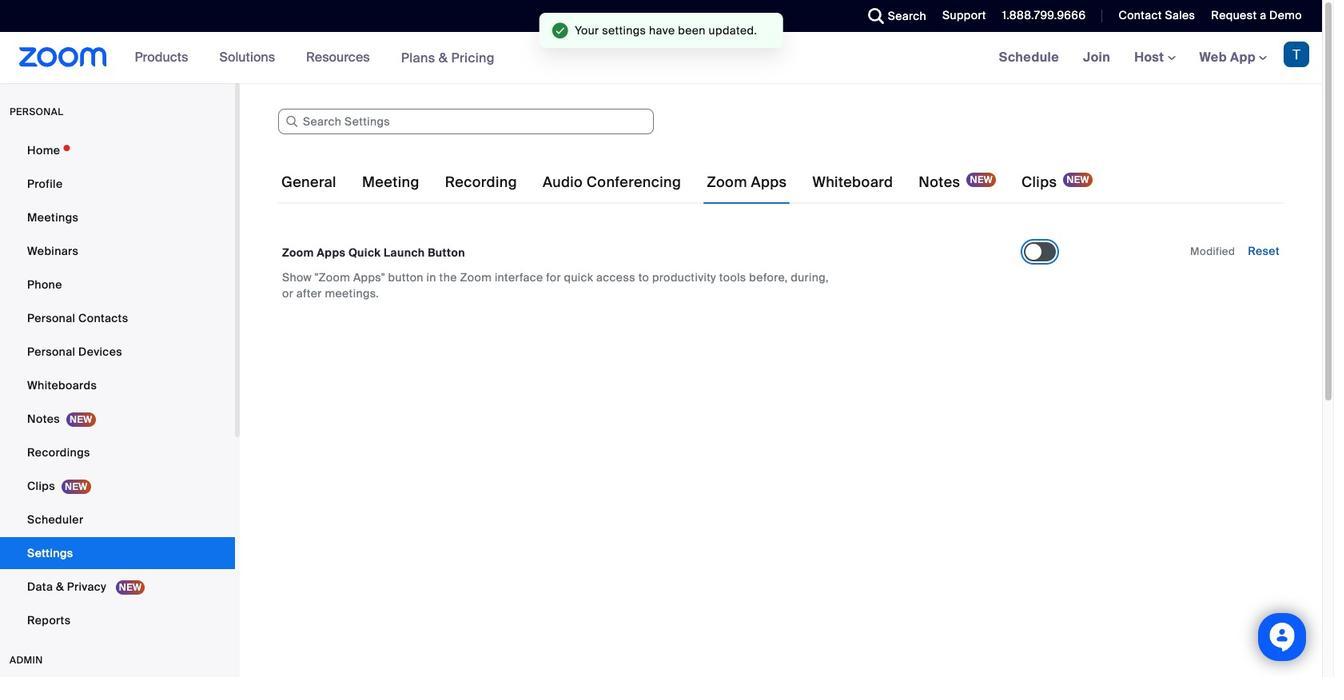 Task type: describe. For each thing, give the bounding box(es) containing it.
button
[[428, 246, 465, 260]]

resources button
[[306, 32, 377, 83]]

request
[[1212, 8, 1258, 22]]

demo
[[1270, 8, 1303, 22]]

launch
[[384, 246, 425, 260]]

"zoom
[[315, 270, 350, 285]]

have
[[650, 23, 675, 38]]

request a demo
[[1212, 8, 1303, 22]]

contacts
[[78, 311, 128, 326]]

apps for zoom apps
[[751, 173, 787, 192]]

personal
[[10, 106, 64, 118]]

host
[[1135, 49, 1168, 66]]

clips inside personal menu menu
[[27, 479, 55, 493]]

plans
[[401, 49, 436, 66]]

success image
[[552, 22, 569, 38]]

admin
[[10, 654, 43, 667]]

reset
[[1249, 244, 1281, 258]]

solutions button
[[219, 32, 282, 83]]

web app button
[[1200, 49, 1268, 66]]

support
[[943, 8, 987, 22]]

1.888.799.9666
[[1003, 8, 1087, 22]]

home
[[27, 143, 60, 158]]

webinars
[[27, 244, 79, 258]]

after
[[297, 286, 322, 301]]

quick
[[564, 270, 594, 285]]

or
[[282, 286, 294, 301]]

settings
[[602, 23, 647, 38]]

show "zoom apps" button in the zoom interface for quick access to productivity tools before, during, or after meetings.
[[282, 270, 829, 301]]

conferencing
[[587, 173, 682, 192]]

data & privacy link
[[0, 571, 235, 603]]

products button
[[135, 32, 195, 83]]

for
[[546, 270, 561, 285]]

the
[[440, 270, 457, 285]]

products
[[135, 49, 188, 66]]

audio conferencing
[[543, 173, 682, 192]]

data & privacy
[[27, 580, 109, 594]]

notes inside personal menu menu
[[27, 412, 60, 426]]

access
[[597, 270, 636, 285]]

personal devices link
[[0, 336, 235, 368]]

recordings link
[[0, 437, 235, 469]]

whiteboards
[[27, 378, 97, 393]]

scheduler
[[27, 513, 84, 527]]

schedule
[[1000, 49, 1060, 66]]

meetings link
[[0, 202, 235, 234]]

clips link
[[0, 470, 235, 502]]

zoom apps quick launch button
[[282, 246, 465, 260]]

personal for personal contacts
[[27, 311, 75, 326]]

zoom for zoom apps quick launch button
[[282, 246, 314, 260]]

meetings.
[[325, 286, 379, 301]]

show
[[282, 270, 312, 285]]

contact
[[1119, 8, 1163, 22]]

sales
[[1166, 8, 1196, 22]]

tools
[[720, 270, 747, 285]]

join
[[1084, 49, 1111, 66]]

join link
[[1072, 32, 1123, 83]]

home link
[[0, 134, 235, 166]]

productivity
[[653, 270, 717, 285]]

zoom logo image
[[19, 47, 107, 67]]

settings
[[27, 546, 73, 561]]

data
[[27, 580, 53, 594]]

profile link
[[0, 168, 235, 200]]

app
[[1231, 49, 1256, 66]]

solutions
[[219, 49, 275, 66]]

recording
[[445, 173, 517, 192]]

apps"
[[353, 270, 385, 285]]

notes link
[[0, 403, 235, 435]]

product information navigation
[[123, 32, 507, 84]]



Task type: vqa. For each thing, say whether or not it's contained in the screenshot.
"alert"
no



Task type: locate. For each thing, give the bounding box(es) containing it.
contact sales link
[[1107, 0, 1200, 32], [1119, 8, 1196, 22]]

whiteboards link
[[0, 370, 235, 402]]

scheduler link
[[0, 504, 235, 536]]

pricing
[[451, 49, 495, 66]]

0 vertical spatial notes
[[919, 173, 961, 192]]

webinars link
[[0, 235, 235, 267]]

audio
[[543, 173, 583, 192]]

privacy
[[67, 580, 106, 594]]

request a demo link
[[1200, 0, 1323, 32], [1212, 8, 1303, 22]]

general
[[282, 173, 337, 192]]

interface
[[495, 270, 543, 285]]

0 horizontal spatial zoom
[[282, 246, 314, 260]]

clips
[[1022, 173, 1058, 192], [27, 479, 55, 493]]

recordings
[[27, 445, 90, 460]]

in
[[427, 270, 437, 285]]

zoom inside show "zoom apps" button in the zoom interface for quick access to productivity tools before, during, or after meetings.
[[460, 270, 492, 285]]

personal contacts
[[27, 311, 128, 326]]

0 horizontal spatial apps
[[317, 246, 346, 260]]

2 vertical spatial zoom
[[460, 270, 492, 285]]

apps inside the tabs of my account settings page "tab list"
[[751, 173, 787, 192]]

0 vertical spatial apps
[[751, 173, 787, 192]]

search button
[[856, 0, 931, 32]]

tabs of my account settings page tab list
[[278, 160, 1096, 205]]

phone
[[27, 278, 62, 292]]

your settings have been updated.
[[575, 23, 758, 38]]

whiteboard
[[813, 173, 894, 192]]

& right data
[[56, 580, 64, 594]]

to
[[639, 270, 650, 285]]

phone link
[[0, 269, 235, 301]]

personal for personal devices
[[27, 345, 75, 359]]

personal down phone
[[27, 311, 75, 326]]

notes inside the tabs of my account settings page "tab list"
[[919, 173, 961, 192]]

search
[[888, 9, 927, 23]]

reports
[[27, 613, 71, 628]]

personal contacts link
[[0, 302, 235, 334]]

2 personal from the top
[[27, 345, 75, 359]]

1 horizontal spatial notes
[[919, 173, 961, 192]]

& for pricing
[[439, 49, 448, 66]]

1.888.799.9666 button
[[991, 0, 1091, 32], [1003, 8, 1087, 22]]

0 vertical spatial personal
[[27, 311, 75, 326]]

contact sales
[[1119, 8, 1196, 22]]

1 vertical spatial apps
[[317, 246, 346, 260]]

zoom inside the tabs of my account settings page "tab list"
[[707, 173, 748, 192]]

& for privacy
[[56, 580, 64, 594]]

meeting
[[362, 173, 420, 192]]

profile picture image
[[1285, 42, 1310, 67]]

& inside product information navigation
[[439, 49, 448, 66]]

1 horizontal spatial apps
[[751, 173, 787, 192]]

& right plans
[[439, 49, 448, 66]]

0 vertical spatial &
[[439, 49, 448, 66]]

web app
[[1200, 49, 1256, 66]]

reset button
[[1249, 244, 1281, 258]]

banner
[[0, 32, 1323, 84]]

1 vertical spatial clips
[[27, 479, 55, 493]]

zoom for zoom apps
[[707, 173, 748, 192]]

&
[[439, 49, 448, 66], [56, 580, 64, 594]]

apps for zoom apps quick launch button
[[317, 246, 346, 260]]

reports link
[[0, 605, 235, 637]]

quick
[[349, 246, 381, 260]]

zoom
[[707, 173, 748, 192], [282, 246, 314, 260], [460, 270, 492, 285]]

your
[[575, 23, 599, 38]]

0 vertical spatial zoom
[[707, 173, 748, 192]]

1 horizontal spatial clips
[[1022, 173, 1058, 192]]

been
[[678, 23, 706, 38]]

schedule link
[[988, 32, 1072, 83]]

1 vertical spatial personal
[[27, 345, 75, 359]]

host button
[[1135, 49, 1176, 66]]

apps
[[751, 173, 787, 192], [317, 246, 346, 260]]

devices
[[78, 345, 122, 359]]

personal devices
[[27, 345, 122, 359]]

2 horizontal spatial zoom
[[707, 173, 748, 192]]

plans & pricing
[[401, 49, 495, 66]]

a
[[1261, 8, 1267, 22]]

0 vertical spatial clips
[[1022, 173, 1058, 192]]

0 horizontal spatial &
[[56, 580, 64, 594]]

1 vertical spatial &
[[56, 580, 64, 594]]

& inside personal menu menu
[[56, 580, 64, 594]]

support link
[[931, 0, 991, 32], [943, 8, 987, 22]]

zoom apps
[[707, 173, 787, 192]]

web
[[1200, 49, 1228, 66]]

before,
[[750, 270, 788, 285]]

plans & pricing link
[[401, 49, 495, 66], [401, 49, 495, 66]]

button
[[388, 270, 424, 285]]

meetings navigation
[[988, 32, 1323, 84]]

clips inside the tabs of my account settings page "tab list"
[[1022, 173, 1058, 192]]

personal
[[27, 311, 75, 326], [27, 345, 75, 359]]

1 horizontal spatial zoom
[[460, 270, 492, 285]]

Search Settings text field
[[278, 109, 654, 134]]

1 personal from the top
[[27, 311, 75, 326]]

personal menu menu
[[0, 134, 235, 638]]

0 horizontal spatial notes
[[27, 412, 60, 426]]

1 vertical spatial zoom
[[282, 246, 314, 260]]

updated.
[[709, 23, 758, 38]]

0 horizontal spatial clips
[[27, 479, 55, 493]]

meetings
[[27, 210, 79, 225]]

1 vertical spatial notes
[[27, 412, 60, 426]]

during,
[[791, 270, 829, 285]]

profile
[[27, 177, 63, 191]]

modified
[[1191, 245, 1236, 258]]

resources
[[306, 49, 370, 66]]

settings link
[[0, 537, 235, 569]]

1 horizontal spatial &
[[439, 49, 448, 66]]

banner containing products
[[0, 32, 1323, 84]]

personal up whiteboards
[[27, 345, 75, 359]]



